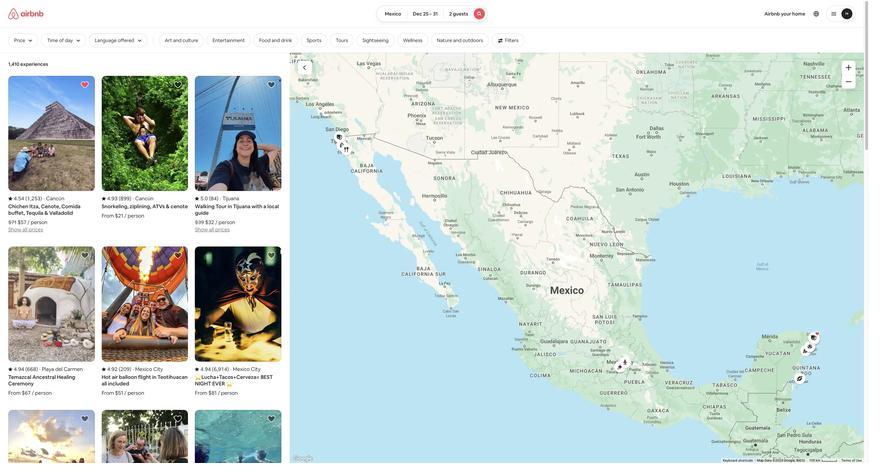 Task type: vqa. For each thing, say whether or not it's contained in the screenshot.


Task type: locate. For each thing, give the bounding box(es) containing it.
4.94 for 4.94 (668)
[[14, 366, 24, 373]]

· mexico city
[[133, 366, 163, 373], [230, 366, 261, 373]]

outdoors
[[463, 37, 483, 43]]

culture
[[183, 37, 198, 43]]

0 horizontal spatial city
[[153, 366, 163, 373]]

·
[[44, 195, 45, 202], [133, 195, 134, 202], [220, 195, 221, 202], [39, 366, 40, 373], [133, 366, 134, 373], [230, 366, 231, 373]]

1 horizontal spatial of
[[852, 459, 855, 462]]

mexico for hot air balloon flight in teotihuacan all included
[[135, 366, 152, 373]]

of
[[59, 37, 64, 43], [852, 459, 855, 462]]

1 horizontal spatial in
[[228, 203, 232, 210]]

1 vertical spatial of
[[852, 459, 855, 462]]

Sports button
[[301, 33, 327, 47]]

snorkeling,
[[102, 203, 129, 210]]

tour
[[216, 203, 227, 210]]

teotihuacan
[[158, 374, 188, 381]]

· up cenote,
[[44, 195, 45, 202]]

and right nature
[[453, 37, 462, 43]]

· cancún inside chichen itza, cenote, comida buffet, tequila & valladolid 'group'
[[44, 195, 64, 202]]

google map
showing 20 experiences. including 1 saved experience. region
[[290, 52, 864, 463]]

data
[[765, 459, 772, 462]]

all down the $32
[[209, 226, 214, 233]]

show all prices button
[[8, 226, 43, 233], [195, 226, 230, 233]]

1 vertical spatial add to wishlist image
[[81, 251, 89, 260]]

from down night
[[195, 390, 207, 396]]

· right (84)
[[220, 195, 221, 202]]

of left the day
[[59, 37, 64, 43]]

0 horizontal spatial mexico
[[135, 366, 152, 373]]

0 horizontal spatial · mexico city
[[133, 366, 163, 373]]

person inside "⭐lucha+tacos+cerveza= best night ever ⭐ from $81 / person"
[[221, 390, 238, 396]]

/ inside "⭐lucha+tacos+cerveza= best night ever ⭐ from $81 / person"
[[218, 390, 220, 396]]

show
[[8, 226, 21, 233], [195, 226, 208, 233]]

city up best
[[251, 366, 261, 373]]

a
[[263, 203, 266, 210]]

add to wishlist image
[[267, 81, 276, 89], [81, 251, 89, 260], [267, 415, 276, 423]]

show down $39
[[195, 226, 208, 233]]

· cancún inside snorkeling, ziplining, atvs & cenote group
[[133, 195, 153, 202]]

and inside food and drink button
[[272, 37, 280, 43]]

0 horizontal spatial all
[[22, 226, 27, 233]]

2 · mexico city from the left
[[230, 366, 261, 373]]

Food and drink button
[[253, 33, 298, 47]]

tequila
[[26, 210, 43, 216]]

2 horizontal spatial mexico
[[385, 11, 401, 17]]

in right flight
[[152, 374, 156, 381]]

cancún
[[46, 195, 64, 202], [135, 195, 153, 202]]

carmen
[[64, 366, 83, 373]]

1 horizontal spatial cancún
[[135, 195, 153, 202]]

0 horizontal spatial cancún
[[46, 195, 64, 202]]

mexico left dec
[[385, 11, 401, 17]]

from
[[102, 213, 114, 219], [8, 390, 21, 396], [102, 390, 114, 396], [195, 390, 207, 396]]

(209)
[[119, 366, 131, 373]]

/ inside temazcal ancestral healing ceremony from $67 / person
[[32, 390, 34, 396]]

4.94 up temazcal
[[14, 366, 24, 373]]

person down tequila
[[31, 219, 47, 226]]

walking
[[195, 203, 215, 210]]

food and drink
[[259, 37, 292, 43]]

0 vertical spatial in
[[228, 203, 232, 210]]

4.93 (899)
[[107, 195, 131, 202]]

tijuana up tour
[[222, 195, 239, 202]]

Wellness button
[[397, 33, 428, 47]]

1 vertical spatial tijuana
[[233, 203, 250, 210]]

filters
[[505, 37, 518, 43]]

and right art
[[173, 37, 181, 43]]

· mexico city up flight
[[133, 366, 163, 373]]

· cancún up cenote,
[[44, 195, 64, 202]]

person inside temazcal ancestral healing ceremony from $67 / person
[[35, 390, 52, 396]]

2 city from the left
[[251, 366, 261, 373]]

1 horizontal spatial · cancún
[[133, 195, 153, 202]]

1 vertical spatial in
[[152, 374, 156, 381]]

2 and from the left
[[272, 37, 280, 43]]

language offered
[[95, 37, 134, 43]]

None search field
[[376, 6, 488, 22]]

add to wishlist image for snorkeling, ziplining, atvs & cenote from $21 / person
[[174, 81, 182, 89]]

airbnb your home link
[[760, 7, 809, 21]]

all left the air
[[102, 381, 107, 387]]

1 horizontal spatial show all prices button
[[195, 226, 230, 233]]

· mexico city inside hot air balloon flight in teotihuacan all included 'group'
[[133, 366, 163, 373]]

0 vertical spatial of
[[59, 37, 64, 43]]

person down ancestral
[[35, 390, 52, 396]]

zoom in image
[[846, 65, 851, 70]]

· mexico city for ⭐
[[230, 366, 261, 373]]

2 horizontal spatial and
[[453, 37, 462, 43]]

wellness
[[403, 37, 422, 43]]

nature and outdoors
[[437, 37, 483, 43]]

1 show all prices button from the left
[[8, 226, 43, 233]]

· for (899)
[[133, 195, 134, 202]]

1 horizontal spatial all
[[102, 381, 107, 387]]

· up ⭐lucha+tacos+cerveza=
[[230, 366, 231, 373]]

· right (209)
[[133, 366, 134, 373]]

price button
[[8, 33, 38, 47]]

0 horizontal spatial &
[[44, 210, 48, 216]]

3 and from the left
[[453, 37, 462, 43]]

show all prices button inside walking tour in tijuana with a local guide group
[[195, 226, 230, 233]]

· mexico city up "⭐lucha+tacos+cerveza= best night ever ⭐ from $81 / person"
[[230, 366, 261, 373]]

person inside chichen itza, cenote, comida buffet, tequila & valladolid $71 $57 / person show all prices
[[31, 219, 47, 226]]

del
[[55, 366, 63, 373]]

prices down tour
[[215, 226, 230, 233]]

mexico inside ⭐lucha+tacos+cerveza= best night ever ⭐ group
[[233, 366, 250, 373]]

& inside chichen itza, cenote, comida buffet, tequila & valladolid $71 $57 / person show all prices
[[44, 210, 48, 216]]

& right tequila
[[44, 210, 48, 216]]

· for (1,253)
[[44, 195, 45, 202]]

in down · tijuana
[[228, 203, 232, 210]]

25
[[423, 11, 428, 17]]

all
[[22, 226, 27, 233], [209, 226, 214, 233], [102, 381, 107, 387]]

1 · cancún from the left
[[44, 195, 64, 202]]

from inside temazcal ancestral healing ceremony from $67 / person
[[8, 390, 21, 396]]

hot air balloon flight in teotihuacan all included from $51 / person
[[102, 374, 188, 396]]

· cancún for atvs
[[133, 195, 153, 202]]

all down $57
[[22, 226, 27, 233]]

Art and culture button
[[159, 33, 204, 47]]

itza,
[[29, 203, 40, 210]]

1 prices from the left
[[29, 226, 43, 233]]

person down ziplining,
[[128, 213, 144, 219]]

add to wishlist image inside ⭐lucha+tacos+cerveza= best night ever ⭐ group
[[267, 251, 276, 260]]

sports
[[307, 37, 321, 43]]

· inside chichen itza, cenote, comida buffet, tequila & valladolid 'group'
[[44, 195, 45, 202]]

· for (6,914)
[[230, 366, 231, 373]]

4.94 up night
[[200, 366, 211, 373]]

1 city from the left
[[153, 366, 163, 373]]

local
[[267, 203, 279, 210]]

31
[[433, 11, 438, 17]]

0 horizontal spatial and
[[173, 37, 181, 43]]

show inside chichen itza, cenote, comida buffet, tequila & valladolid $71 $57 / person show all prices
[[8, 226, 21, 233]]

city
[[153, 366, 163, 373], [251, 366, 261, 373]]

keyboard shortcuts button
[[723, 458, 753, 463]]

1 horizontal spatial · mexico city
[[230, 366, 261, 373]]

· inside snorkeling, ziplining, atvs & cenote group
[[133, 195, 134, 202]]

· mexico city inside ⭐lucha+tacos+cerveza= best night ever ⭐ group
[[230, 366, 261, 373]]

0 horizontal spatial in
[[152, 374, 156, 381]]

0 vertical spatial add to wishlist image
[[267, 81, 276, 89]]

balloon
[[119, 374, 137, 381]]

4.94 inside temazcal ancestral healing ceremony group
[[14, 366, 24, 373]]

of left the use
[[852, 459, 855, 462]]

0 horizontal spatial show
[[8, 226, 21, 233]]

$21
[[115, 213, 123, 219]]

night
[[195, 381, 211, 387]]

· right "(899)" on the top of the page
[[133, 195, 134, 202]]

4.94 (6,914)
[[200, 366, 229, 373]]

prices down tequila
[[29, 226, 43, 233]]

buffet,
[[8, 210, 25, 216]]

mexico up flight
[[135, 366, 152, 373]]

keyboard shortcuts
[[723, 459, 753, 462]]

add to wishlist image
[[174, 81, 182, 89], [174, 251, 182, 260], [267, 251, 276, 260], [81, 415, 89, 423], [174, 415, 182, 423]]

· cancún up ziplining,
[[133, 195, 153, 202]]

2 4.94 from the left
[[200, 366, 211, 373]]

in
[[228, 203, 232, 210], [152, 374, 156, 381]]

prices inside walking tour in tijuana with a local guide $39 $32 / person show all prices
[[215, 226, 230, 233]]

prices for $32
[[215, 226, 230, 233]]

city inside ⭐lucha+tacos+cerveza= best night ever ⭐ group
[[251, 366, 261, 373]]

google image
[[291, 454, 314, 463]]

· for (668)
[[39, 366, 40, 373]]

1 show from the left
[[8, 226, 21, 233]]

1 horizontal spatial and
[[272, 37, 280, 43]]

chichen
[[8, 203, 28, 210]]

(1,253)
[[25, 195, 42, 202]]

and left drink
[[272, 37, 280, 43]]

1 and from the left
[[173, 37, 181, 43]]

(6,914)
[[212, 366, 229, 373]]

0 horizontal spatial · cancún
[[44, 195, 64, 202]]

4.94 inside ⭐lucha+tacos+cerveza= best night ever ⭐ group
[[200, 366, 211, 373]]

1 horizontal spatial &
[[166, 203, 170, 210]]

prices inside chichen itza, cenote, comida buffet, tequila & valladolid $71 $57 / person show all prices
[[29, 226, 43, 233]]

remove from wishlist image
[[81, 81, 89, 89]]

$51
[[115, 390, 123, 396]]

cancún up ziplining,
[[135, 195, 153, 202]]

4.92 out of 5 average rating,  209 reviews image
[[102, 366, 131, 373]]

⭐
[[226, 381, 233, 387]]

from down ceremony
[[8, 390, 21, 396]]

· inside walking tour in tijuana with a local guide group
[[220, 195, 221, 202]]

0 horizontal spatial prices
[[29, 226, 43, 233]]

google,
[[784, 459, 795, 462]]

/ right $57
[[27, 219, 30, 226]]

mexico inside hot air balloon flight in teotihuacan all included 'group'
[[135, 366, 152, 373]]

included
[[108, 381, 129, 387]]

show all prices button down tequila
[[8, 226, 43, 233]]

2 · cancún from the left
[[133, 195, 153, 202]]

of for day
[[59, 37, 64, 43]]

1 · mexico city from the left
[[133, 366, 163, 373]]

4.54 out of 5 average rating,  1,253 reviews image
[[8, 195, 42, 202]]

0 horizontal spatial of
[[59, 37, 64, 43]]

cancún inside chichen itza, cenote, comida buffet, tequila & valladolid 'group'
[[46, 195, 64, 202]]

mexico up ⭐lucha+tacos+cerveza=
[[233, 366, 250, 373]]

· left 'playa' on the bottom left of page
[[39, 366, 40, 373]]

· inside ⭐lucha+tacos+cerveza= best night ever ⭐ group
[[230, 366, 231, 373]]

time of day
[[47, 37, 73, 43]]

tours
[[336, 37, 348, 43]]

from left $21
[[102, 213, 114, 219]]

guide
[[195, 210, 209, 216]]

in inside walking tour in tijuana with a local guide $39 $32 / person show all prices
[[228, 203, 232, 210]]

2 show all prices button from the left
[[195, 226, 230, 233]]

0 horizontal spatial show all prices button
[[8, 226, 43, 233]]

add to wishlist image inside walking tour in tijuana with a local guide group
[[267, 81, 276, 89]]

1 horizontal spatial show
[[195, 226, 208, 233]]

person right $51
[[128, 390, 144, 396]]

4.92 (209)
[[107, 366, 131, 373]]

all inside walking tour in tijuana with a local guide $39 $32 / person show all prices
[[209, 226, 214, 233]]

1 horizontal spatial prices
[[215, 226, 230, 233]]

0 horizontal spatial 4.94
[[14, 366, 24, 373]]

city inside hot air balloon flight in teotihuacan all included 'group'
[[153, 366, 163, 373]]

1 horizontal spatial 4.94
[[200, 366, 211, 373]]

city up teotihuacan
[[153, 366, 163, 373]]

2 cancún from the left
[[135, 195, 153, 202]]

4.94
[[14, 366, 24, 373], [200, 366, 211, 373]]

show inside walking tour in tijuana with a local guide $39 $32 / person show all prices
[[195, 226, 208, 233]]

1 4.94 from the left
[[14, 366, 24, 373]]

nature
[[437, 37, 452, 43]]

person inside 'snorkeling, ziplining, atvs & cenote from $21 / person'
[[128, 213, 144, 219]]

add to wishlist image for hot air balloon flight in teotihuacan all included from $51 / person
[[174, 251, 182, 260]]

· inside hot air balloon flight in teotihuacan all included 'group'
[[133, 366, 134, 373]]

/ right $51
[[124, 390, 126, 396]]

4.94 (668)
[[14, 366, 38, 373]]

cancún inside snorkeling, ziplining, atvs & cenote group
[[135, 195, 153, 202]]

of inside dropdown button
[[59, 37, 64, 43]]

add to wishlist image inside snorkeling, ziplining, atvs & cenote group
[[174, 81, 182, 89]]

and inside the nature and outdoors button
[[453, 37, 462, 43]]

/ inside 'snorkeling, ziplining, atvs & cenote from $21 / person'
[[124, 213, 127, 219]]

city for in
[[153, 366, 163, 373]]

show all prices button down guide
[[195, 226, 230, 233]]

show all prices button inside chichen itza, cenote, comida buffet, tequila & valladolid 'group'
[[8, 226, 43, 233]]

with
[[252, 203, 262, 210]]

&
[[166, 203, 170, 210], [44, 210, 48, 216]]

· mexico city for in
[[133, 366, 163, 373]]

person down tour
[[219, 219, 235, 226]]

from left $51
[[102, 390, 114, 396]]

/ right $67
[[32, 390, 34, 396]]

and inside art and culture button
[[173, 37, 181, 43]]

& right atvs
[[166, 203, 170, 210]]

1 horizontal spatial city
[[251, 366, 261, 373]]

⭐lucha+tacos+cerveza= best night ever ⭐ from $81 / person
[[195, 374, 273, 396]]

cancún for atvs
[[135, 195, 153, 202]]

/ right the $32
[[215, 219, 217, 226]]

dec 25 – 31
[[413, 11, 438, 17]]

/ right $81
[[218, 390, 220, 396]]

tijuana down · tijuana
[[233, 203, 250, 210]]

sightseeing
[[363, 37, 388, 43]]

1 horizontal spatial mexico
[[233, 366, 250, 373]]

all inside hot air balloon flight in teotihuacan all included from $51 / person
[[102, 381, 107, 387]]

person down ⭐
[[221, 390, 238, 396]]

2 prices from the left
[[215, 226, 230, 233]]

1 cancún from the left
[[46, 195, 64, 202]]

show down the $71 in the top left of the page
[[8, 226, 21, 233]]

· inside temazcal ancestral healing ceremony group
[[39, 366, 40, 373]]

person inside hot air balloon flight in teotihuacan all included from $51 / person
[[128, 390, 144, 396]]

2 horizontal spatial all
[[209, 226, 214, 233]]

map data ©2023 google, inegi
[[757, 459, 805, 462]]

(899)
[[119, 195, 131, 202]]

city for ⭐
[[251, 366, 261, 373]]

zoom out image
[[846, 79, 851, 84]]

/ right $21
[[124, 213, 127, 219]]

add to wishlist image inside temazcal ancestral healing ceremony group
[[81, 251, 89, 260]]

2 show from the left
[[195, 226, 208, 233]]

all inside chichen itza, cenote, comida buffet, tequila & valladolid $71 $57 / person show all prices
[[22, 226, 27, 233]]

playa
[[42, 366, 54, 373]]

person inside walking tour in tijuana with a local guide $39 $32 / person show all prices
[[219, 219, 235, 226]]

cancún up cenote,
[[46, 195, 64, 202]]



Task type: describe. For each thing, give the bounding box(es) containing it.
show all prices button for $32
[[195, 226, 230, 233]]

⭐lucha+tacos+cerveza= best night ever ⭐ group
[[195, 247, 281, 396]]

2
[[449, 11, 452, 17]]

from inside hot air balloon flight in teotihuacan all included from $51 / person
[[102, 390, 114, 396]]

airbnb
[[764, 11, 780, 17]]

ceremony
[[8, 381, 34, 387]]

of for use
[[852, 459, 855, 462]]

0 vertical spatial tijuana
[[222, 195, 239, 202]]

mexico for ⭐lucha+tacos+cerveza= best night ever ⭐
[[233, 366, 250, 373]]

mexico inside 'button'
[[385, 11, 401, 17]]

· cancún for cenote,
[[44, 195, 64, 202]]

4.54 (1,253)
[[14, 195, 42, 202]]

4.54
[[14, 195, 24, 202]]

4.93 out of 5 average rating,  899 reviews image
[[102, 195, 131, 202]]

Entertainment button
[[207, 33, 251, 47]]

snorkeling, ziplining, atvs & cenote from $21 / person
[[102, 203, 188, 219]]

©2023
[[773, 459, 783, 462]]

cenote
[[171, 203, 188, 210]]

airbnb your home
[[764, 11, 805, 17]]

100 km
[[809, 459, 821, 462]]

1,410
[[8, 61, 19, 67]]

show for $71
[[8, 226, 21, 233]]

dec 25 – 31 button
[[407, 6, 444, 22]]

show all prices button for $57
[[8, 226, 43, 233]]

profile element
[[496, 0, 856, 28]]

all for $32
[[209, 226, 214, 233]]

km
[[816, 459, 821, 462]]

show for $39
[[195, 226, 208, 233]]

add to wishlist image for ⭐lucha+tacos+cerveza= best night ever ⭐ from $81 / person
[[267, 251, 276, 260]]

walking tour in tijuana with a local guide $39 $32 / person show all prices
[[195, 203, 279, 233]]

100
[[809, 459, 815, 462]]

offered
[[118, 37, 134, 43]]

4.93
[[107, 195, 118, 202]]

Nature and outdoors button
[[431, 33, 489, 47]]

chichen itza, cenote, comida buffet, tequila & valladolid group
[[8, 76, 95, 233]]

your
[[781, 11, 791, 17]]

ancestral
[[32, 374, 56, 381]]

/ inside walking tour in tijuana with a local guide $39 $32 / person show all prices
[[215, 219, 217, 226]]

map
[[757, 459, 764, 462]]

2 guests button
[[443, 6, 488, 22]]

walking tour in tijuana with a local guide group
[[195, 76, 281, 233]]

cancún for cenote,
[[46, 195, 64, 202]]

ziplining,
[[130, 203, 151, 210]]

4.94 out of 5 average rating,  6,914 reviews image
[[195, 366, 229, 373]]

language offered button
[[89, 33, 147, 47]]

time
[[47, 37, 58, 43]]

and for art
[[173, 37, 181, 43]]

hot air balloon flight in teotihuacan all included group
[[102, 247, 188, 396]]

shortcuts
[[738, 459, 753, 462]]

mexico button
[[376, 6, 407, 22]]

temazcal
[[8, 374, 31, 381]]

· for (84)
[[220, 195, 221, 202]]

price
[[14, 37, 25, 43]]

add to wishlist image for tijuana
[[267, 81, 276, 89]]

& inside 'snorkeling, ziplining, atvs & cenote from $21 / person'
[[166, 203, 170, 210]]

from inside 'snorkeling, ziplining, atvs & cenote from $21 / person'
[[102, 213, 114, 219]]

2 vertical spatial add to wishlist image
[[267, 415, 276, 423]]

· tijuana
[[220, 195, 239, 202]]

entertainment
[[213, 37, 245, 43]]

time of day button
[[41, 33, 86, 47]]

5.0 out of 5 average rating,  84 reviews image
[[195, 195, 218, 202]]

–
[[429, 11, 432, 17]]

use
[[856, 459, 862, 462]]

prices for $57
[[29, 226, 43, 233]]

hot
[[102, 374, 111, 381]]

filters button
[[492, 33, 524, 47]]

Sightseeing button
[[357, 33, 394, 47]]

$81
[[208, 390, 217, 396]]

(668)
[[25, 366, 38, 373]]

ever
[[212, 381, 225, 387]]

comida
[[61, 203, 80, 210]]

art
[[165, 37, 172, 43]]

1,410 experiences
[[8, 61, 48, 67]]

none search field containing mexico
[[376, 6, 488, 22]]

atvs
[[152, 203, 165, 210]]

/ inside chichen itza, cenote, comida buffet, tequila & valladolid $71 $57 / person show all prices
[[27, 219, 30, 226]]

inegi
[[796, 459, 805, 462]]

2 guests
[[449, 11, 468, 17]]

day
[[65, 37, 73, 43]]

5.0
[[200, 195, 208, 202]]

$67
[[22, 390, 31, 396]]

4.94 out of 5 average rating,  668 reviews image
[[8, 366, 38, 373]]

guests
[[453, 11, 468, 17]]

in inside hot air balloon flight in teotihuacan all included from $51 / person
[[152, 374, 156, 381]]

air
[[112, 374, 118, 381]]

terms of use link
[[841, 459, 862, 462]]

best
[[261, 374, 273, 381]]

dec
[[413, 11, 422, 17]]

all for $57
[[22, 226, 27, 233]]

$39
[[195, 219, 204, 226]]

temazcal ancestral healing ceremony group
[[8, 247, 95, 396]]

100 km button
[[807, 458, 839, 463]]

experiences
[[20, 61, 48, 67]]

add to wishlist image for playa del carmen
[[81, 251, 89, 260]]

art and culture
[[165, 37, 198, 43]]

flight
[[138, 374, 151, 381]]

· for (209)
[[133, 366, 134, 373]]

chichen itza, cenote, comida buffet, tequila & valladolid $71 $57 / person show all prices
[[8, 203, 80, 233]]

snorkeling, ziplining, atvs & cenote group
[[102, 76, 188, 219]]

$57
[[18, 219, 26, 226]]

/ inside hot air balloon flight in teotihuacan all included from $51 / person
[[124, 390, 126, 396]]

tijuana inside walking tour in tijuana with a local guide $39 $32 / person show all prices
[[233, 203, 250, 210]]

· playa del carmen
[[39, 366, 83, 373]]

4.94 for 4.94 (6,914)
[[200, 366, 211, 373]]

and for food
[[272, 37, 280, 43]]

keyboard
[[723, 459, 737, 462]]

and for nature
[[453, 37, 462, 43]]

Tours button
[[330, 33, 354, 47]]

language
[[95, 37, 117, 43]]

food
[[259, 37, 270, 43]]

drink
[[281, 37, 292, 43]]

$32
[[205, 219, 214, 226]]

$71
[[8, 219, 16, 226]]

(84)
[[209, 195, 218, 202]]

healing
[[57, 374, 75, 381]]

from inside "⭐lucha+tacos+cerveza= best night ever ⭐ from $81 / person"
[[195, 390, 207, 396]]

home
[[792, 11, 805, 17]]



